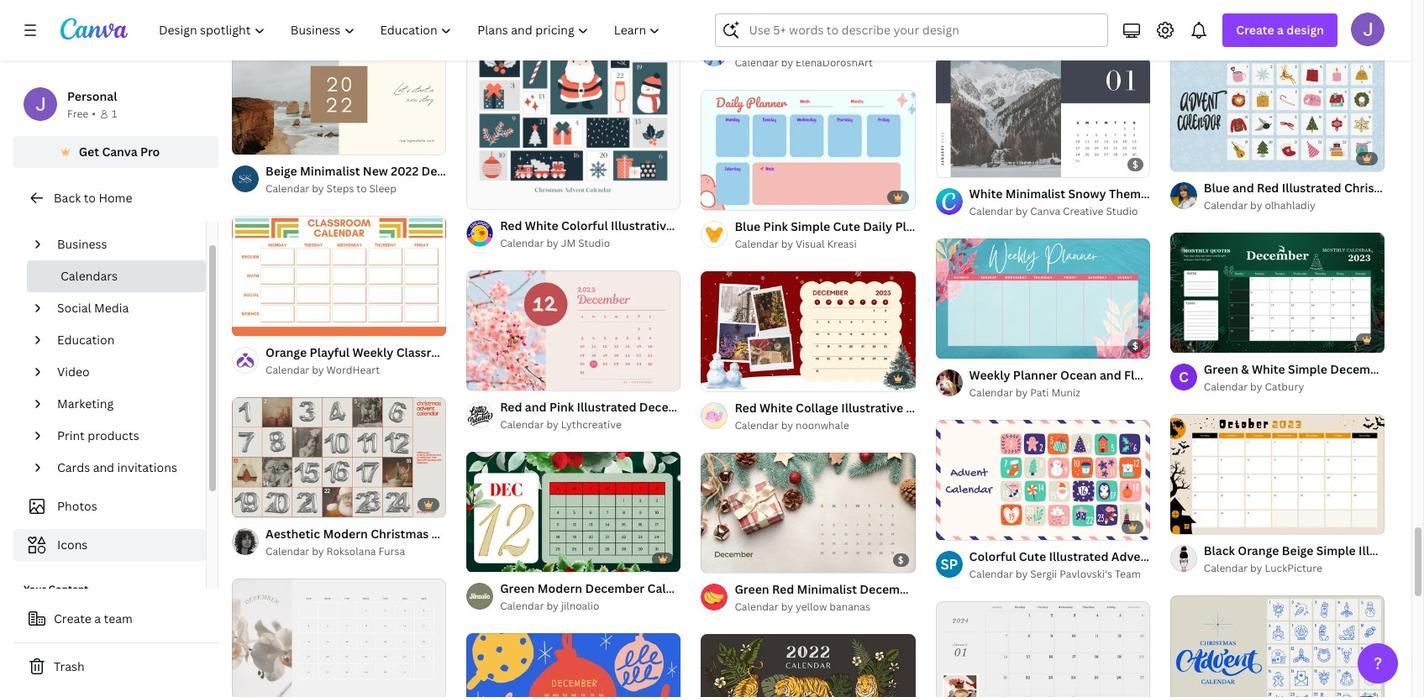 Task type: vqa. For each thing, say whether or not it's contained in the screenshot.
Calendar by noonwhale LINK
yes



Task type: describe. For each thing, give the bounding box(es) containing it.
christmas inside aesthetic modern christmas vintage photo advent calendar calendar by roksolana fursa
[[371, 526, 429, 542]]

video
[[57, 364, 90, 380]]

ocean
[[1061, 367, 1098, 383]]

luckpicture
[[1266, 562, 1323, 576]]

calendar by roksolana fursa link
[[266, 544, 447, 561]]

colorful cute illustrated advent christmas calendar image
[[936, 420, 1151, 541]]

and for cards and invitations
[[93, 460, 114, 476]]

december for illustrative
[[907, 400, 966, 416]]

snowy
[[1069, 186, 1107, 202]]

2
[[262, 498, 268, 511]]

simple inside green & white simple december christ calendar by catbury
[[1289, 362, 1328, 378]]

weekly inside orange playful weekly classroom calendar calendar by wordheart
[[353, 345, 394, 361]]

themed
[[1110, 186, 1156, 202]]

$ for and
[[1133, 340, 1139, 352]]

versatile, modern printed planner calendar for the month
[[970, 4, 1299, 20]]

blue and red illustrated christmas adv calendar by olhahladiy
[[1204, 180, 1425, 213]]

studio inside white minimalist snowy themed daily calendar calendar by canva creative studio
[[1107, 204, 1139, 219]]

calendar inside green & white simple december christ calendar by catbury
[[1204, 380, 1248, 394]]

ivory minimalist december photo calendar image
[[232, 579, 447, 698]]

social
[[57, 300, 91, 316]]

illustrative inside red yellow illustrative christmas advent calendar calendar by elenadoroshart
[[800, 37, 862, 53]]

beige
[[266, 163, 297, 179]]

and for red and pink illustrated december 2023 calendar calendar by lythcreative
[[525, 399, 547, 415]]

education
[[57, 332, 115, 348]]

minimalist inside green red minimalist december 2022 monthly calendar calendar by yellow bananas
[[797, 582, 857, 598]]

catbury image
[[1171, 364, 1198, 391]]

aesthetic modern christmas vintage photo advent calendar link
[[266, 525, 611, 544]]

versatile,
[[970, 4, 1023, 20]]

•
[[92, 107, 96, 121]]

adv
[[1406, 180, 1425, 196]]

red white collage illustrative december christmas calendar calendar by noonwhale
[[735, 400, 1082, 433]]

by inside red yellow illustrative christmas advent calendar calendar by elenadoroshart
[[782, 56, 794, 70]]

sergii pavlovski's team image
[[936, 551, 963, 578]]

simple inside blue pink simple cute daily planner calender calendar by visual kreasi
[[791, 219, 831, 235]]

print
[[57, 428, 85, 444]]

team
[[1115, 567, 1141, 582]]

print products link
[[50, 420, 196, 452]]

roksolana
[[327, 545, 376, 559]]

red white collage illustrative december christmas calendar link
[[735, 399, 1082, 418]]

calendar inside blue and red illustrated christmas adv calendar by olhahladiy
[[1204, 199, 1248, 213]]

blue pink simple cute daily planner calender image
[[701, 90, 916, 211]]

colorful cute illustrated advent christmas calendar calendar by sergii pavlovski's team
[[970, 549, 1269, 582]]

photos
[[57, 499, 97, 514]]

advent inside aesthetic modern christmas vintage photo advent calendar calendar by roksolana fursa
[[515, 526, 557, 542]]

calender
[[943, 219, 995, 235]]

create a design button
[[1223, 13, 1338, 47]]

business link
[[50, 229, 196, 261]]

green modern december calendar link
[[500, 580, 700, 599]]

green & white simple december christ calendar by catbury
[[1204, 362, 1425, 394]]

white inside green & white simple december christ calendar by catbury
[[1253, 362, 1286, 378]]

christmas inside red white collage illustrative december christmas calendar calendar by noonwhale
[[969, 400, 1027, 416]]

blue bauble festive flat illustration december 2019 calendar visual desktop wallpaper image
[[467, 634, 681, 698]]

1 of 2 link
[[232, 397, 447, 519]]

month
[[1261, 4, 1299, 20]]

collage
[[796, 400, 839, 416]]

a for team
[[94, 611, 101, 627]]

create for create a design
[[1237, 22, 1275, 38]]

steps
[[327, 182, 354, 196]]

modern for december
[[538, 581, 583, 597]]

green for green modern december calendar
[[500, 581, 535, 597]]

december for illustrated
[[640, 399, 699, 415]]

by inside red white collage illustrative december christmas calendar calendar by noonwhale
[[782, 419, 794, 433]]

by inside orange playful weekly classroom calendar calendar by wordheart
[[312, 363, 324, 377]]

icons link
[[24, 530, 196, 562]]

vintage
[[432, 526, 475, 542]]

blue for blue and red illustrated christmas adv
[[1204, 180, 1230, 196]]

fursa
[[379, 545, 405, 559]]

by inside red and pink illustrated december 2023 calendar calendar by lythcreative
[[547, 418, 559, 432]]

calendar inside blue pink simple cute daily planner calender calendar by visual kreasi
[[735, 237, 779, 252]]

calendar by luckpicture
[[1204, 562, 1323, 576]]

calendar by luckpicture link
[[1204, 561, 1385, 578]]

back
[[54, 190, 81, 206]]

photos link
[[24, 491, 196, 523]]

icons
[[57, 537, 88, 553]]

create a team button
[[13, 603, 219, 636]]

planner inside blue pink simple cute daily planner calender calendar by visual kreasi
[[896, 219, 940, 235]]

elenadoroshart
[[796, 56, 873, 70]]

green modern december calendar image
[[467, 452, 681, 573]]

red inside green red minimalist december 2022 monthly calendar calendar by yellow bananas
[[773, 582, 795, 598]]

pink inside red and pink illustrated december 2023 calendar calendar by lythcreative
[[550, 399, 574, 415]]

red yellow illustrative christmas advent calendar link
[[735, 36, 1022, 55]]

cards
[[57, 460, 90, 476]]

christmas inside colorful cute illustrated advent christmas calendar calendar by sergii pavlovski's team
[[1156, 549, 1214, 565]]

get
[[79, 144, 99, 160]]

versatile, modern printed planner calendar for the month link
[[970, 3, 1299, 22]]

monthly
[[953, 582, 1001, 598]]

pavlovski's
[[1060, 567, 1113, 582]]

catbury element
[[1171, 364, 1198, 391]]

canva inside white minimalist snowy themed daily calendar calendar by canva creative studio
[[1031, 204, 1061, 219]]

1 of 2
[[244, 498, 268, 511]]

green and yellow 2022 calendar with a tiger - printable calendar template image
[[701, 635, 916, 698]]

weekly planner ocean and flowers image
[[936, 239, 1151, 359]]

to inside the beige minimalist new 2022 desktop calendar calendar by steps to sleep
[[357, 182, 367, 196]]

december inside the green modern december calendar calendar by jilnoalio
[[585, 581, 645, 597]]

cute inside colorful cute illustrated advent christmas calendar calendar by sergii pavlovski's team
[[1020, 549, 1047, 565]]

red inside blue and red illustrated christmas adv calendar by olhahladiy
[[1258, 180, 1280, 196]]

back to home link
[[13, 182, 219, 215]]

canva inside get canva pro button
[[102, 144, 138, 160]]

pink inside blue pink simple cute daily planner calender calendar by visual kreasi
[[764, 219, 788, 235]]

free •
[[67, 107, 96, 121]]

christ
[[1393, 362, 1425, 378]]

aesthetic modern christmas vintage photo advent calendar calendar by roksolana fursa
[[266, 526, 611, 559]]

orange playful weekly classroom calendar link
[[266, 344, 512, 362]]

team
[[104, 611, 133, 627]]

by inside blue and red illustrated christmas adv calendar by olhahladiy
[[1251, 199, 1263, 213]]

red yellow illustrative christmas advent calendar calendar by elenadoroshart
[[735, 37, 1022, 70]]

calendar by elenadoroshart link
[[735, 55, 916, 72]]

by inside white minimalist snowy themed daily calendar calendar by canva creative studio
[[1016, 204, 1028, 219]]

white minimalist snowy themed daily calendar calendar by canva creative studio
[[970, 186, 1243, 219]]

1 for 1
[[112, 107, 117, 121]]

by inside green red minimalist december 2022 monthly calendar calendar by yellow bananas
[[782, 600, 794, 615]]

aesthetic modern christmas vintage photo advent calendar image
[[232, 397, 447, 518]]

1 vertical spatial calendar by jm studio
[[500, 236, 610, 251]]

jilnoalio
[[561, 599, 600, 614]]

classroom
[[397, 345, 457, 361]]

red and pink illustrated december 2023 calendar image
[[467, 271, 681, 391]]

white inside white minimalist snowy themed daily calendar calendar by canva creative studio
[[970, 186, 1003, 202]]

1 horizontal spatial calendar by jm studio
[[1204, 17, 1315, 31]]

orange playful weekly classroom calendar image
[[232, 216, 447, 336]]

top level navigation element
[[148, 13, 675, 47]]

christmas inside blue and red illustrated christmas adv calendar by olhahladiy
[[1345, 180, 1403, 196]]

sergii
[[1031, 567, 1058, 582]]

cards and invitations
[[57, 460, 177, 476]]

beige white simple minimalist daily calendar image
[[936, 602, 1151, 698]]

$ for december
[[899, 554, 904, 567]]

blue and beige illustrated christmas advent calendar image
[[1171, 596, 1385, 698]]

by inside green & white simple december christ calendar by catbury
[[1251, 380, 1263, 394]]

calendar by yellow bananas link
[[735, 599, 916, 616]]

by inside weekly planner ocean and flowers calendar by pati muniz
[[1016, 386, 1028, 400]]

by inside blue pink simple cute daily planner calender calendar by visual kreasi
[[782, 237, 794, 252]]

get canva pro button
[[13, 136, 219, 168]]

weekly planner ocean and flowers calendar by pati muniz
[[970, 367, 1169, 400]]

cute inside blue pink simple cute daily planner calender calendar by visual kreasi
[[834, 219, 861, 235]]

creative
[[1063, 204, 1104, 219]]

calendars
[[61, 268, 118, 284]]

by inside colorful cute illustrated advent christmas calendar calendar by sergii pavlovski's team
[[1016, 567, 1028, 582]]

for
[[1219, 4, 1236, 20]]

Search search field
[[749, 14, 1098, 46]]

content
[[48, 583, 89, 597]]

black orange beige simple illustrated happy halloween october 2023 monthly calendar image
[[1171, 414, 1385, 535]]

calendar inside weekly planner ocean and flowers calendar by pati muniz
[[970, 386, 1014, 400]]

christmas inside red yellow illustrative christmas advent calendar calendar by elenadoroshart
[[865, 37, 923, 53]]

create for create a team
[[54, 611, 92, 627]]



Task type: locate. For each thing, give the bounding box(es) containing it.
sergii pavlovski's team element
[[936, 551, 963, 578]]

2022
[[391, 163, 419, 179], [923, 582, 950, 598]]

december inside green & white simple december christ calendar by catbury
[[1331, 362, 1391, 378]]

1 horizontal spatial a
[[1278, 22, 1284, 38]]

green left & on the bottom right of page
[[1204, 362, 1239, 378]]

1 horizontal spatial advent
[[926, 37, 967, 53]]

by inside the green modern december calendar calendar by jilnoalio
[[547, 599, 559, 614]]

canva left creative
[[1031, 204, 1061, 219]]

2022 inside green red minimalist december 2022 monthly calendar calendar by yellow bananas
[[923, 582, 950, 598]]

flowers
[[1125, 367, 1169, 383]]

red for red and pink illustrated december 2023 calendar
[[500, 399, 522, 415]]

$
[[1133, 158, 1139, 171], [1133, 340, 1139, 352], [899, 554, 904, 567]]

noonwhale
[[796, 419, 850, 433]]

studio for bottommost calendar by jm studio link
[[579, 236, 610, 251]]

illustrative inside red white collage illustrative december christmas calendar calendar by noonwhale
[[842, 400, 904, 416]]

0 vertical spatial create
[[1237, 22, 1275, 38]]

a inside 'dropdown button'
[[1278, 22, 1284, 38]]

1 horizontal spatial pink
[[764, 219, 788, 235]]

and inside red and pink illustrated december 2023 calendar calendar by lythcreative
[[525, 399, 547, 415]]

and inside weekly planner ocean and flowers calendar by pati muniz
[[1100, 367, 1122, 383]]

minimalist inside the beige minimalist new 2022 desktop calendar calendar by steps to sleep
[[300, 163, 360, 179]]

illustrated up lythcreative on the bottom of page
[[577, 399, 637, 415]]

0 horizontal spatial calendar by jm studio
[[500, 236, 610, 251]]

planner left calender
[[896, 219, 940, 235]]

simple up calendar by catbury link
[[1289, 362, 1328, 378]]

1 vertical spatial 2022
[[923, 582, 950, 598]]

products
[[88, 428, 139, 444]]

minimalist inside white minimalist snowy themed daily calendar calendar by canva creative studio
[[1006, 186, 1066, 202]]

weekly
[[353, 345, 394, 361], [970, 367, 1011, 383]]

0 horizontal spatial white
[[760, 400, 793, 416]]

2022 inside the beige minimalist new 2022 desktop calendar calendar by steps to sleep
[[391, 163, 419, 179]]

0 horizontal spatial simple
[[791, 219, 831, 235]]

0 vertical spatial a
[[1278, 22, 1284, 38]]

1 vertical spatial illustrative
[[842, 400, 904, 416]]

cute up sergii
[[1020, 549, 1047, 565]]

1 horizontal spatial blue
[[1204, 180, 1230, 196]]

canva
[[102, 144, 138, 160], [1031, 204, 1061, 219]]

green red minimalist december 2022 monthly calendar calendar by yellow bananas
[[735, 582, 1056, 615]]

of left '12'
[[955, 157, 964, 170]]

get canva pro
[[79, 144, 160, 160]]

blue pink simple cute daily planner calender link
[[735, 218, 995, 236]]

0 horizontal spatial minimalist
[[300, 163, 360, 179]]

1 vertical spatial jm
[[561, 236, 576, 251]]

1 horizontal spatial planner
[[1014, 367, 1058, 383]]

blue and red illustrated christmas adv link
[[1204, 179, 1425, 198]]

december
[[1331, 362, 1391, 378], [640, 399, 699, 415], [907, 400, 966, 416], [585, 581, 645, 597], [860, 582, 920, 598]]

red up olhahladiy
[[1258, 180, 1280, 196]]

christmas
[[865, 37, 923, 53], [1345, 180, 1403, 196], [969, 400, 1027, 416], [371, 526, 429, 542], [1156, 549, 1214, 565]]

minimalist for beige
[[300, 163, 360, 179]]

1 horizontal spatial minimalist
[[797, 582, 857, 598]]

red white colorful illustrative christmas advent countdown calendar image
[[467, 0, 681, 209]]

green for green & white simple december christ
[[1204, 362, 1239, 378]]

red yellow illustrative christmas advent calendar image
[[701, 0, 916, 29]]

blue
[[1204, 180, 1230, 196], [735, 219, 761, 235]]

1 vertical spatial advent
[[515, 526, 557, 542]]

blue for blue pink simple cute daily planner calender
[[735, 219, 761, 235]]

blue and red illustrated christmas advent calendar image
[[1171, 51, 1385, 172]]

education link
[[50, 324, 196, 356]]

1 vertical spatial simple
[[1289, 362, 1328, 378]]

0 vertical spatial studio
[[1283, 17, 1315, 31]]

0 horizontal spatial modern
[[323, 526, 368, 542]]

red for red yellow illustrative christmas advent calendar
[[735, 37, 757, 53]]

lythcreative
[[561, 418, 622, 432]]

blue inside blue pink simple cute daily planner calender calendar by visual kreasi
[[735, 219, 761, 235]]

to left sleep
[[357, 182, 367, 196]]

2022 down sergii pavlovski's team icon
[[923, 582, 950, 598]]

calendar by noonwhale link
[[735, 418, 916, 435]]

your
[[24, 583, 46, 597]]

a down the month at the top
[[1278, 22, 1284, 38]]

create
[[1237, 22, 1275, 38], [54, 611, 92, 627]]

pink up calendar by lythcreative link
[[550, 399, 574, 415]]

free
[[67, 107, 88, 121]]

red inside red white collage illustrative december christmas calendar calendar by noonwhale
[[735, 400, 757, 416]]

1 vertical spatial illustrated
[[577, 399, 637, 415]]

and inside blue and red illustrated christmas adv calendar by olhahladiy
[[1233, 180, 1255, 196]]

of left 13
[[251, 135, 260, 148]]

daily right themed at right top
[[1159, 186, 1188, 202]]

marketing
[[57, 396, 114, 412]]

0 vertical spatial minimalist
[[300, 163, 360, 179]]

2 horizontal spatial green
[[1204, 362, 1239, 378]]

2022 up sleep
[[391, 163, 419, 179]]

1 of 13
[[244, 135, 273, 148]]

planner up pati
[[1014, 367, 1058, 383]]

0 horizontal spatial calendar by jm studio link
[[500, 236, 681, 252]]

0 vertical spatial weekly
[[353, 345, 394, 361]]

red right 2023
[[735, 400, 757, 416]]

0 vertical spatial illustrated
[[1283, 180, 1342, 196]]

0 vertical spatial planner
[[896, 219, 940, 235]]

desktop
[[422, 163, 469, 179]]

0 horizontal spatial canva
[[102, 144, 138, 160]]

1 of 12
[[948, 157, 977, 170]]

0 vertical spatial advent
[[926, 37, 967, 53]]

1 vertical spatial calendar by jm studio link
[[500, 236, 681, 252]]

and up calendar by olhahladiy link
[[1233, 180, 1255, 196]]

illustrated inside colorful cute illustrated advent christmas calendar calendar by sergii pavlovski's team
[[1050, 549, 1109, 565]]

green up calendar by yellow bananas 'link'
[[735, 582, 770, 598]]

2 vertical spatial of
[[251, 498, 260, 511]]

1 horizontal spatial illustrated
[[1050, 549, 1109, 565]]

0 horizontal spatial a
[[94, 611, 101, 627]]

0 vertical spatial canva
[[102, 144, 138, 160]]

0 vertical spatial illustrative
[[800, 37, 862, 53]]

0 horizontal spatial advent
[[515, 526, 557, 542]]

green inside green & white simple december christ calendar by catbury
[[1204, 362, 1239, 378]]

calendar by olhahladiy link
[[1204, 198, 1385, 215]]

0 horizontal spatial create
[[54, 611, 92, 627]]

blue up calendar by visual kreasi link
[[735, 219, 761, 235]]

0 vertical spatial daily
[[1159, 186, 1188, 202]]

white down '12'
[[970, 186, 1003, 202]]

orange playful weekly classroom calendar calendar by wordheart
[[266, 345, 512, 377]]

cards and invitations link
[[50, 452, 196, 484]]

of left 2
[[251, 498, 260, 511]]

bananas
[[830, 600, 871, 615]]

2 horizontal spatial studio
[[1283, 17, 1315, 31]]

illustrative up calendar by noonwhale link
[[842, 400, 904, 416]]

2 vertical spatial studio
[[579, 236, 610, 251]]

playful
[[310, 345, 350, 361]]

1 horizontal spatial 2022
[[923, 582, 950, 598]]

0 horizontal spatial blue
[[735, 219, 761, 235]]

c link
[[1171, 364, 1198, 391]]

video link
[[50, 356, 196, 388]]

planner
[[896, 219, 940, 235], [1014, 367, 1058, 383]]

december inside red white collage illustrative december christmas calendar calendar by noonwhale
[[907, 400, 966, 416]]

1 inside 1 of 13 "link"
[[244, 135, 249, 148]]

1
[[112, 107, 117, 121], [244, 135, 249, 148], [948, 157, 953, 170], [244, 498, 249, 511]]

daily inside blue pink simple cute daily planner calender calendar by visual kreasi
[[864, 219, 893, 235]]

$ for themed
[[1133, 158, 1139, 171]]

calendar by canva creative studio link
[[970, 203, 1151, 220]]

white inside red white collage illustrative december christmas calendar calendar by noonwhale
[[760, 400, 793, 416]]

a
[[1278, 22, 1284, 38], [94, 611, 101, 627]]

december for simple
[[1331, 362, 1391, 378]]

1 for 1 of 2
[[244, 498, 249, 511]]

0 horizontal spatial weekly
[[353, 345, 394, 361]]

0 horizontal spatial studio
[[579, 236, 610, 251]]

None search field
[[716, 13, 1109, 47]]

business
[[57, 236, 107, 252]]

red and pink illustrated december 2023 calendar link
[[500, 399, 785, 417]]

minimalist up calendar by canva creative studio link
[[1006, 186, 1066, 202]]

$ up green red minimalist december 2022 monthly calendar link
[[899, 554, 904, 567]]

illustrated up pavlovski's
[[1050, 549, 1109, 565]]

olhahladiy
[[1266, 199, 1316, 213]]

photo
[[478, 526, 512, 542]]

1 vertical spatial modern
[[538, 581, 583, 597]]

1 left 2
[[244, 498, 249, 511]]

2 vertical spatial illustrated
[[1050, 549, 1109, 565]]

minimalist for white
[[1006, 186, 1066, 202]]

social media
[[57, 300, 129, 316]]

pati
[[1031, 386, 1050, 400]]

1 vertical spatial planner
[[1014, 367, 1058, 383]]

1 vertical spatial cute
[[1020, 549, 1047, 565]]

0 vertical spatial calendar by jm studio link
[[1204, 16, 1385, 33]]

1 for 1 of 12
[[948, 157, 953, 170]]

pink up calendar by visual kreasi link
[[764, 219, 788, 235]]

white left collage
[[760, 400, 793, 416]]

1 vertical spatial pink
[[550, 399, 574, 415]]

advent inside red yellow illustrative christmas advent calendar calendar by elenadoroshart
[[926, 37, 967, 53]]

illustrated inside red and pink illustrated december 2023 calendar calendar by lythcreative
[[577, 399, 637, 415]]

a inside "button"
[[94, 611, 101, 627]]

to inside back to home link
[[84, 190, 96, 206]]

modern inside the green modern december calendar calendar by jilnoalio
[[538, 581, 583, 597]]

1 left '12'
[[948, 157, 953, 170]]

new
[[363, 163, 388, 179]]

december inside red and pink illustrated december 2023 calendar calendar by lythcreative
[[640, 399, 699, 415]]

0 horizontal spatial planner
[[896, 219, 940, 235]]

visual
[[796, 237, 825, 252]]

1 horizontal spatial simple
[[1289, 362, 1328, 378]]

illustrative up elenadoroshart at the top right
[[800, 37, 862, 53]]

0 vertical spatial calendar by jm studio
[[1204, 17, 1315, 31]]

to right back
[[84, 190, 96, 206]]

1 horizontal spatial cute
[[1020, 549, 1047, 565]]

jm for bottommost calendar by jm studio link
[[561, 236, 576, 251]]

and
[[1233, 180, 1255, 196], [1100, 367, 1122, 383], [525, 399, 547, 415], [93, 460, 114, 476]]

pink
[[764, 219, 788, 235], [550, 399, 574, 415]]

0 horizontal spatial cute
[[834, 219, 861, 235]]

printed
[[1074, 4, 1116, 20]]

0 vertical spatial blue
[[1204, 180, 1230, 196]]

0 horizontal spatial to
[[84, 190, 96, 206]]

and right cards
[[93, 460, 114, 476]]

advent inside colorful cute illustrated advent christmas calendar calendar by sergii pavlovski's team
[[1112, 549, 1153, 565]]

create down content
[[54, 611, 92, 627]]

1 vertical spatial white
[[1253, 362, 1286, 378]]

weekly up calendar by wordheart link
[[353, 345, 394, 361]]

beige minimalist new 2022 desktop calendar calendar by steps to sleep
[[266, 163, 524, 196]]

yellow
[[796, 600, 828, 615]]

minimalist up calendar by yellow bananas 'link'
[[797, 582, 857, 598]]

calendar by lythcreative link
[[500, 417, 681, 434]]

1 horizontal spatial weekly
[[970, 367, 1011, 383]]

illustrated for christmas
[[1283, 180, 1342, 196]]

2 vertical spatial advent
[[1112, 549, 1153, 565]]

green & white simple december christmas calendar image
[[1171, 233, 1385, 354]]

create a design
[[1237, 22, 1325, 38]]

1 horizontal spatial canva
[[1031, 204, 1061, 219]]

red inside red yellow illustrative christmas advent calendar calendar by elenadoroshart
[[735, 37, 757, 53]]

daily for themed
[[1159, 186, 1188, 202]]

daily for cute
[[864, 219, 893, 235]]

sp link
[[936, 551, 963, 578]]

1 horizontal spatial daily
[[1159, 186, 1188, 202]]

jm
[[1266, 17, 1280, 31], [561, 236, 576, 251]]

cute up kreasi
[[834, 219, 861, 235]]

1 horizontal spatial studio
[[1107, 204, 1139, 219]]

green & white simple december christ link
[[1204, 361, 1425, 379]]

calendar by pati muniz link
[[970, 385, 1151, 402]]

december inside green red minimalist december 2022 monthly calendar calendar by yellow bananas
[[860, 582, 920, 598]]

1 vertical spatial weekly
[[970, 367, 1011, 383]]

1 horizontal spatial calendar by jm studio link
[[1204, 16, 1385, 33]]

of for aesthetic modern christmas vintage photo advent calendar
[[251, 498, 260, 511]]

weekly up calendar by pati muniz link
[[970, 367, 1011, 383]]

illustrated up calendar by olhahladiy link
[[1283, 180, 1342, 196]]

by inside aesthetic modern christmas vintage photo advent calendar calendar by roksolana fursa
[[312, 545, 324, 559]]

red left the yellow
[[735, 37, 757, 53]]

cute
[[834, 219, 861, 235], [1020, 549, 1047, 565]]

beige minimalist new 2022 desktop calendar image
[[232, 34, 447, 155]]

green for green red minimalist december 2022 monthly calendar
[[735, 582, 770, 598]]

sleep
[[369, 182, 397, 196]]

2 horizontal spatial white
[[1253, 362, 1286, 378]]

calendar by jilnoalio link
[[500, 599, 681, 615]]

daily inside white minimalist snowy themed daily calendar calendar by canva creative studio
[[1159, 186, 1188, 202]]

0 vertical spatial white
[[970, 186, 1003, 202]]

minimalist
[[300, 163, 360, 179], [1006, 186, 1066, 202], [797, 582, 857, 598]]

calendar by visual kreasi link
[[735, 236, 916, 253]]

by
[[1251, 17, 1263, 31], [782, 56, 794, 70], [312, 182, 324, 196], [1251, 199, 1263, 213], [1016, 204, 1028, 219], [547, 236, 559, 251], [782, 237, 794, 252], [312, 363, 324, 377], [1251, 380, 1263, 394], [1016, 386, 1028, 400], [547, 418, 559, 432], [782, 419, 794, 433], [312, 545, 324, 559], [1251, 562, 1263, 576], [1016, 567, 1028, 582], [547, 599, 559, 614], [782, 600, 794, 615]]

0 vertical spatial pink
[[764, 219, 788, 235]]

1 of 13 link
[[232, 34, 447, 156]]

green red minimalist december 2022 monthly calendar image
[[701, 453, 916, 574]]

planner inside weekly planner ocean and flowers calendar by pati muniz
[[1014, 367, 1058, 383]]

&
[[1242, 362, 1250, 378]]

2 horizontal spatial advent
[[1112, 549, 1153, 565]]

red and pink illustrated december 2023 calendar calendar by lythcreative
[[500, 399, 785, 432]]

1 inside 1 of 12 link
[[948, 157, 953, 170]]

white minimalist snowy themed daily calendar link
[[970, 185, 1243, 203]]

create inside create a design 'dropdown button'
[[1237, 22, 1275, 38]]

create down the the
[[1237, 22, 1275, 38]]

2 horizontal spatial minimalist
[[1006, 186, 1066, 202]]

minimalist up steps
[[300, 163, 360, 179]]

jacob simon image
[[1352, 13, 1385, 46]]

0 vertical spatial 2022
[[391, 163, 419, 179]]

$ up themed at right top
[[1133, 158, 1139, 171]]

weekly inside weekly planner ocean and flowers calendar by pati muniz
[[970, 367, 1011, 383]]

1 horizontal spatial modern
[[538, 581, 583, 597]]

the
[[1239, 4, 1258, 20]]

green inside the green modern december calendar calendar by jilnoalio
[[500, 581, 535, 597]]

calendar by jm studio
[[1204, 17, 1315, 31], [500, 236, 610, 251]]

1 vertical spatial canva
[[1031, 204, 1061, 219]]

daily up calendar by visual kreasi link
[[864, 219, 893, 235]]

1 of 12 link
[[936, 57, 1151, 178]]

red for red white collage illustrative december christmas calendar
[[735, 400, 757, 416]]

1 vertical spatial blue
[[735, 219, 761, 235]]

1 horizontal spatial white
[[970, 186, 1003, 202]]

your content
[[24, 583, 89, 597]]

2023
[[702, 399, 730, 415]]

of for white minimalist snowy themed daily calendar
[[955, 157, 964, 170]]

1 horizontal spatial create
[[1237, 22, 1275, 38]]

1 inside "1 of 2" link
[[244, 498, 249, 511]]

white right & on the bottom right of page
[[1253, 362, 1286, 378]]

a left team
[[94, 611, 101, 627]]

back to home
[[54, 190, 132, 206]]

illustrated inside blue and red illustrated christmas adv calendar by olhahladiy
[[1283, 180, 1342, 196]]

1 vertical spatial studio
[[1107, 204, 1139, 219]]

0 horizontal spatial pink
[[550, 399, 574, 415]]

modern up jilnoalio
[[538, 581, 583, 597]]

canva left pro
[[102, 144, 138, 160]]

0 horizontal spatial daily
[[864, 219, 893, 235]]

studio for the rightmost calendar by jm studio link
[[1283, 17, 1315, 31]]

green inside green red minimalist december 2022 monthly calendar calendar by yellow bananas
[[735, 582, 770, 598]]

red up calendar by lythcreative link
[[500, 399, 522, 415]]

create a team
[[54, 611, 133, 627]]

0 vertical spatial cute
[[834, 219, 861, 235]]

modern
[[323, 526, 368, 542], [538, 581, 583, 597]]

blue up calendar by olhahladiy link
[[1204, 180, 1230, 196]]

red white collage illustrative december christmas calendar image
[[701, 272, 916, 392]]

1 vertical spatial $
[[1133, 340, 1139, 352]]

1 right • on the top of page
[[112, 107, 117, 121]]

$ up flowers
[[1133, 340, 1139, 352]]

0 horizontal spatial illustrated
[[577, 399, 637, 415]]

red inside red and pink illustrated december 2023 calendar calendar by lythcreative
[[500, 399, 522, 415]]

1 vertical spatial a
[[94, 611, 101, 627]]

1 vertical spatial create
[[54, 611, 92, 627]]

by inside the beige minimalist new 2022 desktop calendar calendar by steps to sleep
[[312, 182, 324, 196]]

print products
[[57, 428, 139, 444]]

modern up roksolana
[[323, 526, 368, 542]]

1 horizontal spatial jm
[[1266, 17, 1280, 31]]

1 vertical spatial minimalist
[[1006, 186, 1066, 202]]

calendar
[[1204, 17, 1248, 31], [970, 37, 1022, 53], [735, 56, 779, 70], [472, 163, 524, 179], [266, 182, 310, 196], [1191, 186, 1243, 202], [1204, 199, 1248, 213], [970, 204, 1014, 219], [500, 236, 544, 251], [735, 237, 779, 252], [460, 345, 512, 361], [266, 363, 310, 377], [1204, 380, 1248, 394], [970, 386, 1014, 400], [733, 399, 785, 415], [1030, 400, 1082, 416], [500, 418, 544, 432], [735, 419, 779, 433], [559, 526, 611, 542], [266, 545, 310, 559], [1217, 549, 1269, 565], [1204, 562, 1248, 576], [970, 567, 1014, 582], [648, 581, 700, 597], [1004, 582, 1056, 598], [500, 599, 544, 614], [735, 600, 779, 615]]

modern for christmas
[[323, 526, 368, 542]]

blue inside blue and red illustrated christmas adv calendar by olhahladiy
[[1204, 180, 1230, 196]]

of inside "link"
[[251, 135, 260, 148]]

0 vertical spatial simple
[[791, 219, 831, 235]]

1 horizontal spatial green
[[735, 582, 770, 598]]

muniz
[[1052, 386, 1081, 400]]

1 vertical spatial of
[[955, 157, 964, 170]]

0 horizontal spatial green
[[500, 581, 535, 597]]

marketing link
[[50, 388, 196, 420]]

red up calendar by yellow bananas 'link'
[[773, 582, 795, 598]]

modern inside aesthetic modern christmas vintage photo advent calendar calendar by roksolana fursa
[[323, 526, 368, 542]]

1 left 13
[[244, 135, 249, 148]]

2 vertical spatial $
[[899, 554, 904, 567]]

jm for the rightmost calendar by jm studio link
[[1266, 17, 1280, 31]]

studio
[[1283, 17, 1315, 31], [1107, 204, 1139, 219], [579, 236, 610, 251]]

and for blue and red illustrated christmas adv calendar by olhahladiy
[[1233, 180, 1255, 196]]

0 vertical spatial jm
[[1266, 17, 1280, 31]]

1 for 1 of 13
[[244, 135, 249, 148]]

calendar by jm studio link
[[1204, 16, 1385, 33], [500, 236, 681, 252]]

1 horizontal spatial to
[[357, 182, 367, 196]]

green down photo
[[500, 581, 535, 597]]

white minimalist snowy themed daily calendar image
[[936, 57, 1151, 178]]

a for design
[[1278, 22, 1284, 38]]

create inside create a team "button"
[[54, 611, 92, 627]]

0 horizontal spatial jm
[[561, 236, 576, 251]]

weekly planner ocean and flowers link
[[970, 366, 1169, 385]]

illustrated for december
[[577, 399, 637, 415]]

green red minimalist december 2022 monthly calendar link
[[735, 581, 1056, 599]]

simple up the visual
[[791, 219, 831, 235]]

and right ocean
[[1100, 367, 1122, 383]]

2 horizontal spatial illustrated
[[1283, 180, 1342, 196]]

2 vertical spatial minimalist
[[797, 582, 857, 598]]

yellow
[[760, 37, 797, 53]]

and up calendar by lythcreative link
[[525, 399, 547, 415]]

0 vertical spatial $
[[1133, 158, 1139, 171]]

0 horizontal spatial 2022
[[391, 163, 419, 179]]

2 vertical spatial white
[[760, 400, 793, 416]]



